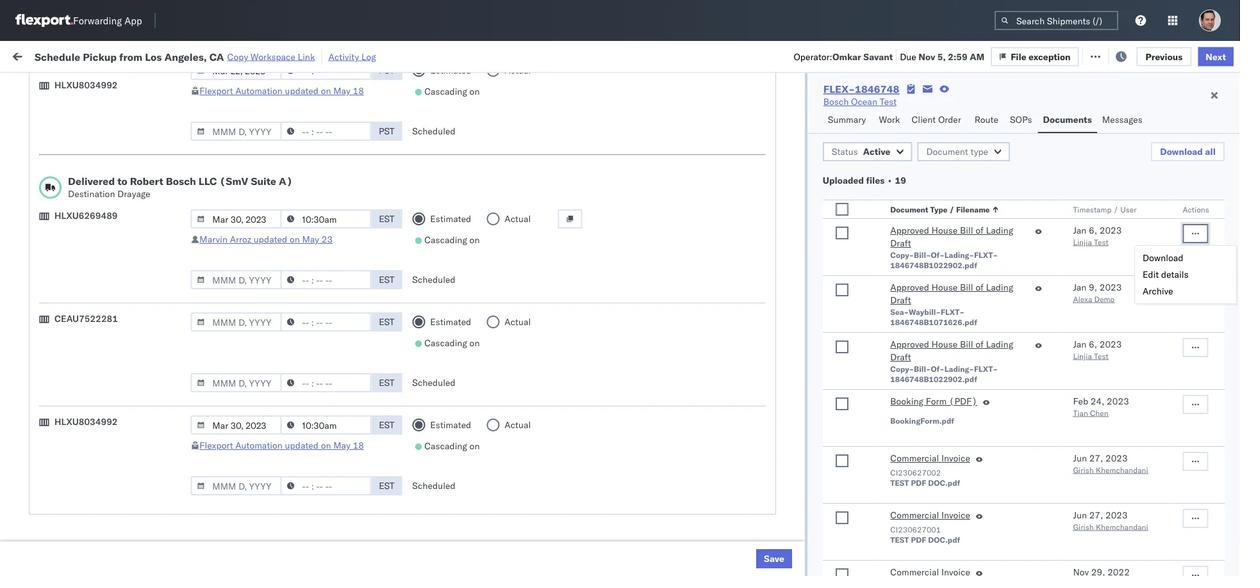 Task type: describe. For each thing, give the bounding box(es) containing it.
1 lhuu7894563, uetu5238478 from the top
[[847, 297, 978, 309]]

5 resize handle column header from the left
[[577, 99, 593, 577]]

route
[[975, 114, 999, 125]]

Search Work text field
[[810, 46, 949, 65]]

2:59 am est, jan 25, 2023
[[221, 495, 336, 506]]

1 approved house bill of lading draft link from the top
[[891, 224, 1030, 250]]

bookings test consignee
[[599, 411, 701, 422]]

3 mmm d, yyyy text field from the top
[[191, 374, 282, 393]]

4 mmm d, yyyy text field from the top
[[191, 477, 282, 496]]

ca for the confirm pickup from los angeles, ca button
[[170, 353, 182, 365]]

order
[[938, 114, 961, 125]]

- left karl
[[701, 552, 707, 563]]

1 uetu5238478 from the top
[[915, 297, 978, 309]]

flexport automation updated on may 18 button for pst
[[200, 85, 364, 96]]

6 resize handle column header from the left
[[715, 99, 730, 577]]

2 approved house bill of lading draft link from the top
[[891, 281, 1030, 307]]

1 ocean fcl from the top
[[420, 129, 465, 140]]

2 1889466 from the top
[[785, 326, 824, 337]]

nov right due
[[919, 51, 935, 62]]

1 cascading from the top
[[424, 86, 467, 97]]

destination
[[68, 188, 115, 200]]

5, up marvin arroz updated on may 23 "button"
[[300, 213, 309, 224]]

messages button
[[1097, 108, 1150, 133]]

mbl/mawb
[[936, 105, 981, 114]]

1 schedule delivery appointment link from the top
[[29, 155, 158, 168]]

est for mmm d, yyyy text field related to 4th mmm d, yyyy text box from the top of the page
[[379, 420, 395, 431]]

message (0)
[[186, 50, 238, 61]]

appointment for 11:30 pm est, jan 23, 2023
[[105, 438, 158, 449]]

consignee for bookings test consignee
[[658, 411, 701, 422]]

1 draft from the top
[[891, 238, 911, 249]]

sea-waybill-flxt- 1846748b1071626.pdf
[[891, 307, 977, 327]]

pickup down confirm delivery at the left
[[70, 410, 97, 421]]

3:00
[[221, 129, 240, 140]]

save
[[764, 554, 784, 565]]

pm for schedule pickup from rotterdam, netherlands
[[248, 467, 262, 478]]

3 approved house bill of lading draft from the top
[[891, 339, 1013, 363]]

9 resize handle column header from the left
[[1086, 99, 1102, 577]]

cascading for hlxu6269489
[[424, 235, 467, 246]]

2023 inside jan 9, 2023 alexa demo
[[1100, 282, 1122, 293]]

8 resize handle column header from the left
[[914, 99, 930, 577]]

route button
[[970, 108, 1005, 133]]

actual for hlxu8034992
[[505, 420, 531, 431]]

status active
[[832, 146, 891, 157]]

1 approved from the top
[[891, 225, 929, 236]]

edt, for schedule delivery appointment
[[259, 213, 279, 224]]

0 vertical spatial 24,
[[300, 382, 314, 394]]

commercial invoice link for ci230627002
[[891, 453, 970, 468]]

schedule delivery appointment for 2:59 am est, dec 14, 2022
[[29, 325, 158, 337]]

jaehyung choi - test origin agen
[[1108, 439, 1240, 450]]

1 schedule delivery appointment button from the top
[[29, 155, 158, 170]]

1 copy-bill-of-lading-flxt- 1846748b1022902.pdf from the top
[[891, 250, 998, 270]]

documents button
[[1038, 108, 1097, 133]]

marvin arroz updated on may 23 button
[[200, 234, 333, 245]]

hlxu6269489, for schedule pickup from los angeles, ca
[[915, 185, 980, 196]]

my
[[13, 46, 33, 64]]

1 scheduled from the top
[[412, 126, 456, 137]]

import work
[[108, 50, 162, 61]]

1 vertical spatial savant
[[1138, 354, 1165, 365]]

4 hlxu6269489, from the top
[[915, 241, 980, 252]]

5, right a)
[[300, 185, 309, 196]]

appointment for 2:59 am est, dec 14, 2022
[[105, 325, 158, 337]]

import work button
[[108, 50, 162, 61]]

23, for schedule pickup from rotterdam, netherlands
[[302, 467, 316, 478]]

alexa
[[1073, 295, 1092, 304]]

7 ocean fcl from the top
[[420, 382, 465, 394]]

3 draft from the top
[[891, 352, 911, 363]]

blocked,
[[157, 79, 189, 89]]

schedule pickup from rotterdam, netherlands
[[29, 460, 166, 484]]

user
[[1121, 205, 1137, 214]]

jan 9, 2023 alexa demo
[[1073, 282, 1122, 304]]

documents for flex-1660288
[[143, 128, 189, 139]]

documents inside 'button'
[[1043, 114, 1092, 125]]

jan down timestamp on the right of the page
[[1073, 225, 1087, 236]]

confirm for confirm pickup from los angeles, ca
[[29, 353, 62, 365]]

1 horizontal spatial omkar
[[1108, 354, 1135, 365]]

a)
[[279, 175, 293, 188]]

jan left 13,
[[281, 411, 295, 422]]

mmm d, yyyy text field for 4th mmm d, yyyy text box from the top of the page
[[191, 416, 282, 435]]

0 horizontal spatial savant
[[864, 51, 893, 62]]

invoice for ci230627001
[[942, 510, 970, 521]]

booking form (pdf) link
[[891, 395, 977, 411]]

integration
[[599, 552, 643, 563]]

progress
[[200, 79, 232, 89]]

save button
[[756, 550, 792, 569]]

1 vertical spatial flexport
[[510, 411, 543, 422]]

1 hlxu6269489, from the top
[[915, 156, 980, 168]]

log
[[361, 51, 376, 62]]

free
[[59, 62, 77, 73]]

delivery up the "delivered"
[[70, 156, 103, 167]]

edt, for schedule pickup from los angeles, ca
[[259, 185, 279, 196]]

estimated for hlxu6269489
[[430, 213, 471, 225]]

operator: omkar savant
[[794, 51, 893, 62]]

2 -- : -- -- text field from the top
[[280, 313, 371, 332]]

may for hlxu6269489
[[302, 234, 319, 245]]

delivery for 2:59 am est, dec 14, 2022
[[70, 325, 103, 337]]

schedule for 5th schedule pickup from los angeles, ca button from the bottom
[[29, 184, 67, 195]]

2 copy- from the top
[[891, 364, 914, 374]]

11 resize handle column header from the left
[[1217, 99, 1233, 577]]

2 draft from the top
[[891, 295, 911, 306]]

active
[[863, 146, 891, 157]]

19,
[[301, 129, 315, 140]]

10 resize handle column header from the left
[[1176, 99, 1191, 577]]

24, inside feb 24, 2023 tian chen
[[1091, 396, 1105, 407]]

Search Shipments (/) text field
[[995, 11, 1118, 30]]

customs for 3:00
[[61, 128, 97, 139]]

2 of from the top
[[976, 282, 984, 293]]

test for ci230627002
[[891, 478, 909, 488]]

cascading for ceau7522281
[[424, 338, 467, 349]]

delivered
[[68, 175, 115, 188]]

ca for schedule pickup from los angeles, ca button related to abcdefg78456546
[[175, 297, 187, 308]]

type
[[930, 205, 948, 214]]

169
[[308, 50, 325, 61]]

app
[[124, 14, 142, 27]]

2 -- : -- -- text field from the top
[[280, 122, 371, 141]]

delivery down the confirm pickup from los angeles, ca button
[[65, 382, 97, 393]]

doc.pdf for ci230627001
[[928, 536, 960, 545]]

2 jawla from the top
[[1139, 157, 1161, 168]]

bosch ocean test for schedule delivery appointment button associated with 2:59 am est, dec 14, 2022
[[510, 326, 583, 337]]

schedule for 1st schedule delivery appointment button from the top
[[29, 156, 67, 167]]

2 jan 6, 2023 linjia test from the top
[[1073, 339, 1122, 361]]

ceau7522281, for schedule pickup from los angeles, ca
[[847, 185, 913, 196]]

delivered to robert bosch llc (smv suite a) destination drayage
[[68, 175, 293, 200]]

1 cascading on from the top
[[424, 86, 480, 97]]

pst for mmm d, yyyy text field associated with 4th mmm d, yyyy text box from the bottom of the page
[[379, 65, 395, 76]]

activity log
[[329, 51, 376, 62]]

work button
[[874, 108, 907, 133]]

may for hlxu8034992
[[333, 440, 351, 452]]

document type button
[[917, 142, 1010, 162]]

uploaded
[[823, 175, 864, 186]]

4 edt, from the top
[[259, 241, 279, 253]]

25,
[[297, 495, 311, 506]]

1 flex-1889466 from the top
[[757, 298, 824, 309]]

fcl for schedule pickup from los angeles, ca button corresponding to maeu9736123
[[449, 411, 465, 422]]

2:00 am est, nov 9, 2022
[[221, 270, 332, 281]]

3 flex-1889466 from the top
[[757, 354, 824, 365]]

4 flex-1889466 from the top
[[757, 382, 824, 394]]

2 linjia from the top
[[1073, 352, 1092, 361]]

estimated for ceau7522281
[[430, 317, 471, 328]]

1 schedule pickup from los angeles, ca button from the top
[[29, 184, 187, 198]]

9, inside jan 9, 2023 alexa demo
[[1089, 282, 1097, 293]]

ceau7522281, hlxu6269489, hlxu8034992 for schedule pickup from los angeles, ca
[[847, 185, 1046, 196]]

pickup up hlxu6269489 on the left
[[70, 184, 97, 195]]

forwarding app
[[73, 14, 142, 27]]

1 actual from the top
[[505, 65, 531, 76]]

account
[[665, 552, 699, 563]]

test pdf doc.pdf for ci230627002
[[891, 478, 960, 488]]

2 schedule pickup from los angeles, ca from the top
[[29, 241, 187, 252]]

2 gaurav jawla from the top
[[1108, 157, 1161, 168]]

1 mmm d, yyyy text field from the top
[[191, 122, 282, 141]]

schedule pickup from los angeles, ca button for test123456
[[29, 240, 187, 254]]

2 copy-bill-of-lading-flxt- 1846748b1022902.pdf from the top
[[891, 364, 998, 384]]

at
[[268, 50, 276, 61]]

numbers for container numbers
[[847, 110, 878, 120]]

container numbers button
[[840, 97, 917, 120]]

cascading on for ceau7522281
[[424, 338, 480, 349]]

3 mmm d, yyyy text field from the top
[[191, 313, 282, 332]]

flex-2130384
[[757, 552, 824, 563]]

workspace
[[251, 51, 295, 62]]

3 lading from the top
[[986, 339, 1013, 350]]

schedule for schedule delivery appointment button for 11:30 pm est, jan 23, 2023
[[29, 438, 67, 449]]

pickup down hlxu6269489 on the left
[[70, 241, 97, 252]]

updated for hlxu6269489
[[254, 234, 287, 245]]

1 ceau7522281, from the top
[[847, 156, 913, 168]]

1 jan 6, 2023 linjia test from the top
[[1073, 225, 1122, 247]]

automation for pst
[[235, 85, 283, 96]]

ci230627002
[[891, 468, 941, 478]]

2 mmm d, yyyy text field from the top
[[191, 270, 282, 290]]

1 abcdefg78456546 from the top
[[936, 298, 1022, 309]]

-- : -- -- text field for ceau7522281
[[280, 374, 371, 393]]

9 ocean fcl from the top
[[420, 439, 465, 450]]

18 for est
[[353, 440, 364, 452]]

schedule delivery appointment link for 2:59 am est, dec 14, 2022
[[29, 325, 158, 337]]

waybill-
[[909, 307, 941, 317]]

schedule pickup from los angeles, ca button for --
[[29, 494, 187, 508]]

bosch ocean test link
[[824, 96, 897, 108]]

activity
[[329, 51, 359, 62]]

copy workspace link button
[[227, 51, 315, 62]]

mmm d, yyyy text field for 3rd mmm d, yyyy text box from the bottom of the page
[[191, 210, 282, 229]]

1 lading from the top
[[986, 225, 1013, 236]]

actual for ceau7522281
[[505, 317, 531, 328]]

3 lhuu7894563, from the top
[[847, 354, 913, 365]]

jan inside jan 9, 2023 alexa demo
[[1073, 282, 1087, 293]]

flexport. image
[[15, 14, 73, 27]]

scheduled for hlxu8034992
[[412, 481, 456, 492]]

2 lading- from the top
[[945, 364, 974, 374]]

3 maeu9408431 from the top
[[936, 523, 1001, 535]]

work inside button
[[879, 114, 900, 125]]

jan down alexa
[[1073, 339, 1087, 350]]

2 / from the left
[[1114, 205, 1119, 214]]

1 bill- from the top
[[914, 250, 931, 260]]

ca for schedule pickup from los angeles, ca button for --
[[175, 495, 187, 506]]

copy
[[227, 51, 248, 62]]

fcl for schedule delivery appointment button for 11:30 pm est, jan 23, 2023
[[449, 439, 465, 450]]

2:59 am est, jan 13, 2023
[[221, 411, 336, 422]]

ymluw236679313
[[936, 129, 1019, 140]]

2:59 am est, dec 14, 2022 for schedule delivery appointment
[[221, 326, 338, 337]]

bosch inside bosch ocean test link
[[824, 96, 849, 107]]

angeles, inside "link"
[[132, 353, 168, 365]]

schedule pickup from los angeles, ca for 2:59 am edt, nov 5, 2022
[[29, 184, 187, 195]]

los down drayage
[[121, 241, 135, 252]]

dec for schedule pickup from los angeles, ca
[[281, 298, 297, 309]]

status for status : ready for work, blocked, in progress
[[69, 79, 92, 89]]

3 ocean fcl from the top
[[420, 241, 465, 253]]

container
[[847, 100, 881, 109]]

consignee for flexport demo consignee
[[572, 411, 615, 422]]

import
[[108, 50, 137, 61]]

2 gaurav from the top
[[1108, 157, 1137, 168]]

bosch inside delivered to robert bosch llc (smv suite a) destination drayage
[[166, 175, 196, 188]]

5, right due
[[938, 51, 946, 62]]

23
[[322, 234, 333, 245]]

snoozed
[[265, 79, 295, 89]]

2 uetu5238478 from the top
[[915, 326, 978, 337]]

mbl/mawb numbers
[[936, 105, 1015, 114]]

3 lhuu7894563, uetu5238478 from the top
[[847, 354, 978, 365]]

2023 inside feb 24, 2023 tian chen
[[1107, 396, 1129, 407]]

activity log button
[[329, 49, 376, 64]]

scheduled for hlxu6269489
[[412, 274, 456, 286]]

3 flex-2130387 from the top
[[757, 523, 824, 535]]

bookingform.pdf
[[891, 416, 954, 426]]

uploaded files ∙ 19
[[823, 175, 906, 186]]

from down hlxu6269489 on the left
[[100, 241, 118, 252]]

bosch ocean test for schedule pickup from los angeles, ca button related to abcdefg78456546
[[510, 298, 583, 309]]

772 at risk
[[249, 50, 294, 61]]

schedule delivery appointment for 11:30 pm est, jan 23, 2023
[[29, 438, 158, 449]]

ceau7522281
[[54, 313, 118, 325]]

los for schedule pickup from los angeles, ca button corresponding to maeu9736123
[[121, 410, 135, 421]]

last free day: november 4, 2022
[[39, 62, 177, 73]]

1 1889466 from the top
[[785, 298, 824, 309]]

1893174
[[785, 411, 824, 422]]

2 resize handle column header from the left
[[350, 99, 366, 577]]

schedule pickup from los angeles, ca for 2:59 am est, jan 25, 2023
[[29, 495, 187, 506]]

(smv
[[219, 175, 248, 188]]

demo inside jan 9, 2023 alexa demo
[[1094, 295, 1115, 304]]

0 horizontal spatial 9,
[[300, 270, 308, 281]]

1 -- : -- -- text field from the top
[[280, 61, 371, 80]]

caiu7969337
[[847, 128, 907, 139]]

nov for schedule delivery appointment
[[281, 213, 298, 224]]

0 vertical spatial actions
[[1199, 105, 1225, 114]]

- down ci230627002
[[936, 495, 942, 506]]

1 1846748b1022902.pdf from the top
[[891, 261, 977, 270]]

pickup up ready
[[83, 50, 117, 63]]

jawla for 2:59 am edt, nov 5, 2022
[[1139, 213, 1161, 224]]

7 resize handle column header from the left
[[825, 99, 840, 577]]

0 horizontal spatial work
[[139, 50, 162, 61]]

1 copy- from the top
[[891, 250, 914, 260]]

robert
[[130, 175, 163, 188]]

confirm for confirm delivery
[[29, 382, 62, 393]]

4 ceau7522281, hlxu6269489, hlxu8034992 from the top
[[847, 241, 1046, 252]]

track
[[340, 50, 361, 61]]

estimated for hlxu8034992
[[430, 420, 471, 431]]

client order
[[912, 114, 961, 125]]

-- : -- -- text field for 18
[[280, 416, 371, 435]]

jan down 13,
[[286, 439, 300, 450]]

doc.pdf for ci230627002
[[928, 478, 960, 488]]

batch
[[1169, 50, 1194, 61]]

2 lhuu7894563, uetu5238478 from the top
[[847, 326, 978, 337]]

schedule pickup from los angeles, ca link for 2:59 am est, jan 25, 2023
[[29, 494, 187, 507]]

2 1846748b1022902.pdf from the top
[[891, 375, 977, 384]]

los up status : ready for work, blocked, in progress
[[145, 50, 162, 63]]

test inside bosch ocean test link
[[880, 96, 897, 107]]

fcl for 3:00 am edt, aug 19, 2022 upload customs clearance documents button
[[449, 129, 465, 140]]

confirm pickup from los angeles, ca
[[29, 353, 182, 365]]

filename
[[956, 205, 990, 214]]

last
[[39, 62, 57, 73]]

workitem button
[[8, 102, 200, 115]]

3 1889466 from the top
[[785, 354, 824, 365]]

1 lading- from the top
[[945, 250, 974, 260]]

rotterdam,
[[121, 460, 166, 471]]

mode
[[420, 105, 440, 114]]

3 gvcu5265864 from the top
[[847, 523, 910, 534]]

details
[[1161, 269, 1189, 280]]

schedule for 2:59 am edt, nov 5, 2022 schedule delivery appointment button
[[29, 212, 67, 224]]

3 test123456 from the top
[[936, 241, 990, 253]]

download for edit
[[1143, 253, 1184, 264]]

3 approved house bill of lading draft link from the top
[[891, 338, 1030, 364]]

8 ocean fcl from the top
[[420, 411, 465, 422]]

2130384
[[785, 552, 824, 563]]

files
[[866, 175, 885, 186]]

0 horizontal spatial demo
[[545, 411, 569, 422]]

download for all
[[1160, 146, 1203, 157]]

status : ready for work, blocked, in progress
[[69, 79, 232, 89]]

0 vertical spatial updated
[[285, 85, 319, 96]]

2 ocean fcl from the top
[[420, 213, 465, 224]]

3 abcdefg78456546 from the top
[[936, 354, 1022, 365]]

4 ocean fcl from the top
[[420, 270, 465, 281]]

3 2130387 from the top
[[785, 523, 824, 535]]

confirm delivery
[[29, 382, 97, 393]]

origin
[[1197, 439, 1221, 450]]

2 6, from the top
[[1089, 339, 1097, 350]]

est for second mmm d, yyyy text field from the bottom of the page
[[379, 378, 395, 389]]



Task type: vqa. For each thing, say whether or not it's contained in the screenshot.
Oct 26, 2023, 2:44 PM PDT
no



Task type: locate. For each thing, give the bounding box(es) containing it.
november
[[100, 62, 141, 73]]

2 vertical spatial house
[[932, 339, 958, 350]]

lhuu7894563, uetu5238478
[[847, 297, 978, 309], [847, 326, 978, 337], [847, 354, 978, 365], [847, 382, 978, 393]]

2 lading from the top
[[986, 282, 1013, 293]]

file exception
[[1022, 50, 1082, 61], [1011, 51, 1071, 62]]

18 for pst
[[353, 85, 364, 96]]

0 vertical spatial copy-
[[891, 250, 914, 260]]

9,
[[300, 270, 308, 281], [1089, 282, 1097, 293]]

document
[[926, 146, 968, 157], [891, 205, 928, 214]]

2 2:59 am edt, nov 5, 2022 from the top
[[221, 213, 333, 224]]

ready
[[97, 79, 120, 89]]

work
[[139, 50, 162, 61], [879, 114, 900, 125]]

2 2130387 from the top
[[785, 467, 824, 478]]

11:30 up 2:59 am est, jan 25, 2023
[[221, 467, 246, 478]]

clearance up ceau7522281 at the bottom of page
[[99, 269, 140, 280]]

llc
[[199, 175, 217, 188]]

mbl/mawb numbers button
[[930, 102, 1089, 115]]

3 gaurav from the top
[[1108, 213, 1137, 224]]

2:59 am est, dec 14, 2022
[[221, 298, 338, 309], [221, 326, 338, 337]]

3 dec from the top
[[281, 382, 297, 394]]

11:30 pm est, jan 23, 2023 up 2:59 am est, jan 25, 2023
[[221, 467, 340, 478]]

1 vertical spatial work
[[879, 114, 900, 125]]

actual
[[505, 65, 531, 76], [505, 213, 531, 225], [505, 317, 531, 328], [505, 420, 531, 431]]

2 14, from the top
[[300, 326, 314, 337]]

ceau7522281, hlxu6269489, hlxu8034992 down 19
[[847, 213, 1046, 224]]

ceau7522281, for schedule delivery appointment
[[847, 213, 913, 224]]

snoozed : no
[[265, 79, 311, 89]]

4 ceau7522281, from the top
[[847, 241, 913, 252]]

updated right arroz at the left of page
[[254, 234, 287, 245]]

schedule for schedule pickup from los angeles, ca button corresponding to maeu9736123
[[29, 410, 67, 421]]

from up ceau7522281 at the bottom of page
[[100, 297, 118, 308]]

draft up booking
[[891, 352, 911, 363]]

commercial
[[891, 453, 939, 464], [891, 510, 939, 521]]

27,
[[1089, 453, 1103, 464], [1089, 510, 1103, 521]]

all
[[1205, 146, 1216, 157]]

of up sea-waybill-flxt- 1846748b1071626.pdf
[[976, 282, 984, 293]]

6 fcl from the top
[[449, 326, 465, 337]]

pickup up ceau7522281 at the bottom of page
[[70, 297, 97, 308]]

6,
[[1089, 225, 1097, 236], [1089, 339, 1097, 350]]

jan up 25,
[[286, 467, 300, 478]]

0 vertical spatial 9,
[[300, 270, 308, 281]]

pickup inside schedule pickup from rotterdam, netherlands
[[70, 460, 97, 471]]

no
[[300, 79, 311, 89]]

14, for schedule delivery appointment
[[300, 326, 314, 337]]

lhuu7894563, up '1846748b1071626.pdf'
[[847, 297, 913, 309]]

2 vertical spatial may
[[333, 440, 351, 452]]

approved down document type / filename
[[891, 225, 929, 236]]

flexport automation updated on may 18 down 2:59 am est, jan 13, 2023
[[200, 440, 364, 452]]

pdf down ci230627001
[[911, 536, 926, 545]]

schedule delivery appointment link up the "delivered"
[[29, 155, 158, 168]]

4 schedule pickup from los angeles, ca from the top
[[29, 410, 187, 421]]

messages
[[1102, 114, 1143, 125]]

2 pm from the top
[[248, 467, 262, 478]]

2:59 am edt, nov 5, 2022 up marvin arroz updated on may 23 "button"
[[221, 185, 333, 196]]

actions
[[1199, 105, 1225, 114], [1183, 205, 1209, 214]]

upload customs clearance documents button up ceau7522281 at the bottom of page
[[29, 268, 189, 282]]

1 vertical spatial 24,
[[1091, 396, 1105, 407]]

1 vertical spatial jawla
[[1139, 157, 1161, 168]]

0 horizontal spatial 24,
[[300, 382, 314, 394]]

2 vertical spatial -- : -- -- text field
[[280, 416, 371, 435]]

0 vertical spatial -- : -- -- text field
[[280, 210, 371, 229]]

upload customs clearance documents for 2:00
[[29, 269, 189, 280]]

schedule delivery appointment down destination
[[29, 212, 158, 224]]

0 vertical spatial 1846748b1022902.pdf
[[891, 261, 977, 270]]

1 vertical spatial khemchandani
[[1096, 523, 1148, 532]]

from for "confirm pickup from los angeles, ca" "link" at the left bottom of page
[[95, 353, 113, 365]]

1 vertical spatial jun 27, 2023 girish khemchandani
[[1073, 510, 1148, 532]]

jan 6, 2023 linjia test down timestamp on the right of the page
[[1073, 225, 1122, 247]]

1 commercial invoice from the top
[[891, 453, 970, 464]]

1 lhuu7894563, from the top
[[847, 297, 913, 309]]

omkar
[[833, 51, 861, 62], [1108, 354, 1135, 365]]

0 vertical spatial 27,
[[1089, 453, 1103, 464]]

-- : -- -- text field for hlxu8034992
[[280, 477, 371, 496]]

1 vertical spatial lading
[[986, 282, 1013, 293]]

-- : -- -- text field for hlxu6269489
[[280, 270, 371, 290]]

approved house bill of lading draft up sea-waybill-flxt- 1846748b1071626.pdf
[[891, 282, 1013, 306]]

1 2:59 am est, dec 14, 2022 from the top
[[221, 298, 338, 309]]

cascading for hlxu8034992
[[424, 441, 467, 452]]

girish
[[1073, 466, 1094, 475], [1073, 523, 1094, 532]]

schedule pickup from los angeles, ca link for 2:59 am est, jan 13, 2023
[[29, 409, 187, 422]]

flex-1660288
[[757, 129, 824, 140]]

test pdf doc.pdf for ci230627001
[[891, 536, 960, 545]]

schedule pickup from los angeles, ca up hlxu6269489 on the left
[[29, 184, 187, 195]]

1 vertical spatial omkar
[[1108, 354, 1135, 365]]

of down '1846748b1071626.pdf'
[[976, 339, 984, 350]]

fcl for 2:59 am edt, nov 5, 2022 schedule delivery appointment button
[[449, 213, 465, 224]]

0 vertical spatial status
[[69, 79, 92, 89]]

0 vertical spatial girish
[[1073, 466, 1094, 475]]

forwarding
[[73, 14, 122, 27]]

updated for hlxu8034992
[[285, 440, 319, 452]]

draft
[[891, 238, 911, 249], [891, 295, 911, 306], [891, 352, 911, 363]]

los for schedule pickup from los angeles, ca button for --
[[121, 495, 135, 506]]

pickup inside "link"
[[65, 353, 92, 365]]

schedule inside schedule pickup from rotterdam, netherlands
[[29, 460, 67, 471]]

0 horizontal spatial status
[[69, 79, 92, 89]]

2 flexport automation updated on may 18 from the top
[[200, 440, 364, 452]]

flxt- for 3rd "approved house bill of lading draft" link
[[974, 364, 998, 374]]

1 est from the top
[[379, 213, 395, 225]]

los for the confirm pickup from los angeles, ca button
[[116, 353, 130, 365]]

omkar savant
[[1108, 354, 1165, 365]]

download all
[[1160, 146, 1216, 157]]

schedule pickup from los angeles, ca link for 2:59 am edt, nov 5, 2022
[[29, 184, 187, 196]]

0 vertical spatial flexport
[[200, 85, 233, 96]]

appointment up "confirm pickup from los angeles, ca" on the bottom left
[[105, 325, 158, 337]]

confirm inside "link"
[[29, 353, 62, 365]]

-- : -- -- text field
[[280, 61, 371, 80], [280, 122, 371, 141], [280, 270, 371, 290], [280, 374, 371, 393], [280, 477, 371, 496]]

2130387 for schedule delivery appointment
[[785, 439, 824, 450]]

2 vertical spatial 2130387
[[785, 523, 824, 535]]

1 horizontal spatial work
[[879, 114, 900, 125]]

upload customs clearance documents for 3:00
[[29, 128, 189, 139]]

pm for schedule delivery appointment
[[248, 439, 262, 450]]

flexport automation updated on may 18 for est
[[200, 440, 364, 452]]

work up 4, on the top left of page
[[139, 50, 162, 61]]

1 vertical spatial 27,
[[1089, 510, 1103, 521]]

1 18 from the top
[[353, 85, 364, 96]]

2 khemchandani from the top
[[1096, 523, 1148, 532]]

for
[[122, 79, 133, 89]]

1 vertical spatial jan 6, 2023 linjia test
[[1073, 339, 1122, 361]]

0 vertical spatial approved house bill of lading draft link
[[891, 224, 1030, 250]]

3 schedule delivery appointment link from the top
[[29, 325, 158, 337]]

of
[[976, 225, 984, 236], [976, 282, 984, 293], [976, 339, 984, 350]]

11:30 pm est, jan 23, 2023 for schedule pickup from rotterdam, netherlands
[[221, 467, 340, 478]]

MMM D, YYYY text field
[[191, 61, 282, 80], [191, 210, 282, 229], [191, 374, 282, 393], [191, 416, 282, 435]]

2 vertical spatial flexport
[[200, 440, 233, 452]]

upload customs clearance documents button for 3:00 am edt, aug 19, 2022
[[29, 127, 189, 141]]

flxt- up '1846748b1071626.pdf'
[[941, 307, 965, 317]]

0 vertical spatial 11:30 pm est, jan 23, 2023
[[221, 439, 340, 450]]

24, up 13,
[[300, 382, 314, 394]]

ceau7522281, hlxu6269489, hlxu8034992 down document type / filename
[[847, 241, 1046, 252]]

4 -- : -- -- text field from the top
[[280, 374, 371, 393]]

actions up the all
[[1199, 105, 1225, 114]]

flxt- up (pdf)
[[974, 364, 998, 374]]

bill for 3rd "approved house bill of lading draft" link
[[960, 339, 973, 350]]

1 vertical spatial approved house bill of lading draft link
[[891, 281, 1030, 307]]

flxt- down filename
[[974, 250, 998, 260]]

confirm pickup from los angeles, ca link
[[29, 353, 182, 366]]

None checkbox
[[836, 203, 849, 216], [836, 227, 849, 240], [836, 284, 849, 297], [836, 341, 849, 354], [836, 512, 849, 525], [836, 569, 849, 577], [836, 203, 849, 216], [836, 227, 849, 240], [836, 284, 849, 297], [836, 341, 849, 354], [836, 512, 849, 525], [836, 569, 849, 577]]

archive
[[1143, 286, 1173, 297]]

numbers
[[983, 105, 1015, 114], [847, 110, 878, 120]]

1 schedule pickup from los angeles, ca from the top
[[29, 184, 187, 195]]

2 : from the left
[[295, 79, 297, 89]]

4 cascading from the top
[[424, 441, 467, 452]]

1 vertical spatial download
[[1143, 253, 1184, 264]]

2:59 am edt, nov 5, 2022 up marvin arroz updated on may 23
[[221, 213, 333, 224]]

customs
[[61, 128, 97, 139], [61, 269, 97, 280]]

of- down 'type'
[[931, 250, 945, 260]]

schedule delivery appointment for 2:59 am edt, nov 5, 2022
[[29, 212, 158, 224]]

download all button
[[1151, 142, 1225, 162]]

schedule delivery appointment
[[29, 156, 158, 167], [29, 212, 158, 224], [29, 325, 158, 337], [29, 438, 158, 449]]

23,
[[302, 439, 316, 450], [302, 467, 316, 478]]

filtered
[[13, 79, 44, 90]]

-- : -- -- text field
[[280, 210, 371, 229], [280, 313, 371, 332], [280, 416, 371, 435]]

los inside "link"
[[116, 353, 130, 365]]

bill- down 'type'
[[914, 250, 931, 260]]

commercial invoice link up ci230627001
[[891, 510, 970, 525]]

1 doc.pdf from the top
[[928, 478, 960, 488]]

filtered by:
[[13, 79, 59, 90]]

0 vertical spatial upload customs clearance documents link
[[29, 127, 189, 140]]

2 lhuu7894563, from the top
[[847, 326, 913, 337]]

2 schedule delivery appointment link from the top
[[29, 212, 158, 225]]

ocean fcl
[[420, 129, 465, 140], [420, 213, 465, 224], [420, 241, 465, 253], [420, 270, 465, 281], [420, 298, 465, 309], [420, 326, 465, 337], [420, 382, 465, 394], [420, 411, 465, 422], [420, 439, 465, 450]]

1 vertical spatial lading-
[[945, 364, 974, 374]]

1 flexport automation updated on may 18 from the top
[[200, 85, 364, 96]]

delivery for 11:30 pm est, jan 23, 2023
[[70, 438, 103, 449]]

2 approved from the top
[[891, 282, 929, 293]]

-
[[1169, 439, 1175, 450], [936, 495, 942, 506], [942, 495, 947, 506], [701, 552, 707, 563]]

1 horizontal spatial savant
[[1138, 354, 1165, 365]]

1 vertical spatial approved
[[891, 282, 929, 293]]

los up "confirm pickup from los angeles, ca" on the bottom left
[[121, 297, 135, 308]]

omkar up feb 24, 2023 tian chen
[[1108, 354, 1135, 365]]

scheduled for ceau7522281
[[412, 378, 456, 389]]

1 horizontal spatial 24,
[[1091, 396, 1105, 407]]

2:00
[[221, 270, 240, 281]]

link
[[298, 51, 315, 62]]

4 schedule pickup from los angeles, ca link from the top
[[29, 494, 187, 507]]

1 consignee from the left
[[572, 411, 615, 422]]

0 vertical spatial jun 27, 2023 girish khemchandani
[[1073, 453, 1148, 475]]

pst for 4th mmm d, yyyy text box from the bottom of the page
[[379, 126, 395, 137]]

house for 3rd "approved house bill of lading draft" link
[[932, 339, 958, 350]]

resize handle column header
[[197, 99, 213, 577], [350, 99, 366, 577], [398, 99, 414, 577], [488, 99, 503, 577], [577, 99, 593, 577], [715, 99, 730, 577], [825, 99, 840, 577], [914, 99, 930, 577], [1086, 99, 1102, 577], [1176, 99, 1191, 577], [1217, 99, 1233, 577]]

6 est from the top
[[379, 481, 395, 492]]

from down the confirm pickup from los angeles, ca button
[[100, 410, 118, 421]]

bill down '1846748b1071626.pdf'
[[960, 339, 973, 350]]

document for document type / filename
[[891, 205, 928, 214]]

0 vertical spatial confirm
[[29, 353, 62, 365]]

2 test123456 from the top
[[936, 213, 990, 224]]

3 jawla from the top
[[1139, 213, 1161, 224]]

upload customs clearance documents link down workitem button
[[29, 127, 189, 140]]

demo left bookings on the bottom of the page
[[545, 411, 569, 422]]

1 dec from the top
[[281, 298, 297, 309]]

schedule delivery appointment button for 2:59 am edt, nov 5, 2022
[[29, 212, 158, 226]]

schedule pickup from los angeles, ca button for maeu9736123
[[29, 409, 187, 423]]

0 vertical spatial copy-bill-of-lading-flxt- 1846748b1022902.pdf
[[891, 250, 998, 270]]

omkar up the "flex-1846748" link
[[833, 51, 861, 62]]

est for 3rd mmm d, yyyy text box from the bottom of the page
[[379, 274, 395, 286]]

action
[[1196, 50, 1225, 61]]

5, left 23
[[300, 241, 309, 253]]

5 schedule pickup from los angeles, ca from the top
[[29, 495, 187, 506]]

1 vertical spatial upload customs clearance documents button
[[29, 268, 189, 282]]

2 vertical spatial maeu9408431
[[936, 523, 1001, 535]]

pickup down schedule pickup from rotterdam, netherlands
[[70, 495, 97, 506]]

bill-
[[914, 250, 931, 260], [914, 364, 931, 374]]

test
[[880, 96, 897, 107], [566, 213, 583, 224], [1094, 237, 1109, 247], [566, 298, 583, 309], [655, 298, 672, 309], [566, 326, 583, 337], [1094, 352, 1109, 361], [639, 411, 656, 422], [1177, 439, 1194, 450], [646, 552, 663, 563]]

2 2:59 am est, dec 14, 2022 from the top
[[221, 326, 338, 337]]

1 vertical spatial actions
[[1183, 205, 1209, 214]]

0 vertical spatial bill
[[960, 225, 973, 236]]

automation
[[235, 85, 283, 96], [235, 440, 283, 452]]

1 27, from the top
[[1089, 453, 1103, 464]]

doc.pdf up zimu3048342
[[928, 536, 960, 545]]

2 vertical spatial gaurav jawla
[[1108, 213, 1161, 224]]

clearance for 2:00 am est, nov 9, 2022
[[99, 269, 140, 280]]

1 clearance from the top
[[99, 128, 140, 139]]

lading-
[[945, 250, 974, 260], [945, 364, 974, 374]]

1 vertical spatial 14,
[[300, 326, 314, 337]]

ceau7522281, hlxu6269489, hlxu8034992
[[847, 156, 1046, 168], [847, 185, 1046, 196], [847, 213, 1046, 224], [847, 241, 1046, 252], [847, 269, 1046, 280]]

pst
[[379, 65, 395, 76], [379, 126, 395, 137]]

invoice
[[942, 453, 970, 464], [942, 510, 970, 521]]

approved house bill of lading draft link down '1846748b1071626.pdf'
[[891, 338, 1030, 364]]

--
[[936, 495, 947, 506]]

1 vertical spatial doc.pdf
[[928, 536, 960, 545]]

upload
[[29, 128, 59, 139], [29, 269, 59, 280]]

1 edt, from the top
[[259, 129, 279, 140]]

0 vertical spatial 18
[[353, 85, 364, 96]]

4 resize handle column header from the left
[[488, 99, 503, 577]]

schedule pickup from los angeles, ca button down hlxu6269489 on the left
[[29, 240, 187, 254]]

0 vertical spatial may
[[333, 85, 351, 96]]

0 vertical spatial documents
[[1043, 114, 1092, 125]]

nov up 2:00 am est, nov 9, 2022
[[281, 241, 298, 253]]

1 gaurav from the top
[[1108, 129, 1137, 140]]

am
[[970, 51, 985, 62], [242, 129, 257, 140], [242, 185, 257, 196], [242, 213, 257, 224], [242, 241, 257, 253], [242, 270, 257, 281], [242, 298, 257, 309], [242, 326, 257, 337], [242, 382, 257, 394], [242, 411, 257, 422], [242, 495, 257, 506]]

2 vertical spatial gvcu5265864
[[847, 523, 910, 534]]

khemchandani for ci230627001
[[1096, 523, 1148, 532]]

sops
[[1010, 114, 1032, 125]]

1 vertical spatial document
[[891, 205, 928, 214]]

maeu9408431 for schedule pickup from rotterdam, netherlands
[[936, 467, 1001, 478]]

0 vertical spatial jan 6, 2023 linjia test
[[1073, 225, 1122, 247]]

jun for ci230627001
[[1073, 510, 1087, 521]]

from for schedule pickup from los angeles, ca link related to 2:59 am est, dec 14, 2022
[[100, 297, 118, 308]]

bill for 1st "approved house bill of lading draft" link from the top
[[960, 225, 973, 236]]

1 2:59 am edt, nov 5, 2022 from the top
[[221, 185, 333, 196]]

3 2:59 am edt, nov 5, 2022 from the top
[[221, 241, 333, 253]]

1 14, from the top
[[300, 298, 314, 309]]

2 ceau7522281, from the top
[[847, 185, 913, 196]]

schedule pickup from los angeles, ca button for abcdefg78456546
[[29, 296, 187, 311]]

los up rotterdam,
[[121, 410, 135, 421]]

- up zimu3048342
[[942, 495, 947, 506]]

0 vertical spatial pdf
[[911, 478, 926, 488]]

jawla right user
[[1139, 213, 1161, 224]]

0 vertical spatial demo
[[1094, 295, 1115, 304]]

0 vertical spatial doc.pdf
[[928, 478, 960, 488]]

1 11:30 from the top
[[221, 439, 246, 450]]

0 vertical spatial test pdf doc.pdf
[[891, 478, 960, 488]]

2130387 down '1893174'
[[785, 439, 824, 450]]

commercial invoice
[[891, 453, 970, 464], [891, 510, 970, 521]]

lading- up (pdf)
[[945, 364, 974, 374]]

0 horizontal spatial numbers
[[847, 110, 878, 120]]

- right the choi
[[1169, 439, 1175, 450]]

doc.pdf up '--'
[[928, 478, 960, 488]]

from for schedule pickup from rotterdam, netherlands link
[[100, 460, 118, 471]]

client
[[912, 114, 936, 125]]

0 vertical spatial commercial invoice
[[891, 453, 970, 464]]

from up hlxu6269489 on the left
[[100, 184, 118, 195]]

0 vertical spatial flxt-
[[974, 250, 998, 260]]

11:30 pm est, jan 23, 2023 for schedule delivery appointment
[[221, 439, 340, 450]]

nov for upload customs clearance documents
[[281, 270, 297, 281]]

commercial for ci230627002
[[891, 453, 939, 464]]

6 ocean fcl from the top
[[420, 326, 465, 337]]

2130387 down 1662119
[[785, 523, 824, 535]]

2 schedule delivery appointment button from the top
[[29, 212, 158, 226]]

next button
[[1198, 47, 1234, 66]]

1 vertical spatial 11:30
[[221, 467, 246, 478]]

5 hlxu6269489, from the top
[[915, 269, 980, 280]]

2 vertical spatial approved house bill of lading draft link
[[891, 338, 1030, 364]]

flex-1889466
[[757, 298, 824, 309], [757, 326, 824, 337], [757, 354, 824, 365], [757, 382, 824, 394]]

1 vertical spatial girish
[[1073, 523, 1094, 532]]

upload customs clearance documents
[[29, 128, 189, 139], [29, 269, 189, 280]]

4 1889466 from the top
[[785, 382, 824, 394]]

approved down '1846748b1071626.pdf'
[[891, 339, 929, 350]]

flex-1893174
[[757, 411, 824, 422]]

6, down timestamp on the right of the page
[[1089, 225, 1097, 236]]

flxt- for 1st "approved house bill of lading draft" link from the top
[[974, 250, 998, 260]]

4 schedule delivery appointment link from the top
[[29, 437, 158, 450]]

schedule pickup from los angeles, ca link down schedule pickup from rotterdam, netherlands button
[[29, 494, 187, 507]]

1 / from the left
[[950, 205, 954, 214]]

flex-1846748
[[824, 83, 900, 96], [757, 157, 824, 168], [757, 185, 824, 196], [757, 213, 824, 224], [757, 241, 824, 253], [757, 270, 824, 281]]

approved up sea-
[[891, 282, 929, 293]]

4 lhuu7894563, uetu5238478 from the top
[[847, 382, 978, 393]]

1 ceau7522281, hlxu6269489, hlxu8034992 from the top
[[847, 156, 1046, 168]]

delivery up schedule pickup from rotterdam, netherlands
[[70, 438, 103, 449]]

3 scheduled from the top
[[412, 378, 456, 389]]

scheduled
[[412, 126, 456, 137], [412, 274, 456, 286], [412, 378, 456, 389], [412, 481, 456, 492]]

gvcu5265864 for schedule pickup from rotterdam, netherlands
[[847, 467, 910, 478]]

timestamp / user button
[[1071, 202, 1157, 215]]

test for ci230627001
[[891, 536, 909, 545]]

from for schedule pickup from los angeles, ca link for 2:59 am est, jan 25, 2023
[[100, 495, 118, 506]]

gaurav for 2:59 am edt, nov 5, 2022
[[1108, 213, 1137, 224]]

choi
[[1148, 439, 1167, 450]]

1 : from the left
[[92, 79, 94, 89]]

0 vertical spatial download
[[1160, 146, 1203, 157]]

download inside button
[[1160, 146, 1203, 157]]

confirm pickup from los angeles, ca button
[[29, 353, 182, 367]]

:
[[92, 79, 94, 89], [295, 79, 297, 89]]

ceau7522281, hlxu6269489, hlxu8034992 for upload customs clearance documents
[[847, 269, 1046, 280]]

integration test account - karl lagerfeld
[[599, 552, 766, 563]]

pdf down ci230627002
[[911, 478, 926, 488]]

1 vertical spatial 2:59 am edt, nov 5, 2022
[[221, 213, 333, 224]]

1 vertical spatial gaurav jawla
[[1108, 157, 1161, 168]]

3 approved from the top
[[891, 339, 929, 350]]

schedule delivery appointment link down destination
[[29, 212, 158, 225]]

None checkbox
[[836, 398, 849, 411], [836, 455, 849, 468], [836, 398, 849, 411], [836, 455, 849, 468]]

1 maeu9408431 from the top
[[936, 439, 1001, 450]]

0 vertical spatial 2:59 am est, dec 14, 2022
[[221, 298, 338, 309]]

schedule pickup from los angeles, ca for 2:59 am est, dec 14, 2022
[[29, 297, 187, 308]]

schedule delivery appointment button up the "delivered"
[[29, 155, 158, 170]]

1 mmm d, yyyy text field from the top
[[191, 61, 282, 80]]

23, for schedule delivery appointment
[[302, 439, 316, 450]]

bosch ocean test for 2:59 am edt, nov 5, 2022 schedule delivery appointment button
[[510, 213, 583, 224]]

gaurav jawla down messages
[[1108, 129, 1161, 140]]

3 resize handle column header from the left
[[398, 99, 414, 577]]

schedule pickup from los angeles, ca copy workspace link
[[35, 50, 315, 63]]

dec down 2:00 am est, nov 9, 2022
[[281, 298, 297, 309]]

upload customs clearance documents button for 2:00 am est, nov 9, 2022
[[29, 268, 189, 282]]

schedule delivery appointment button up "confirm pickup from los angeles, ca" on the bottom left
[[29, 325, 158, 339]]

1 resize handle column header from the left
[[197, 99, 213, 577]]

bill for 2nd "approved house bill of lading draft" link from the bottom
[[960, 282, 973, 293]]

1 pdf from the top
[[911, 478, 926, 488]]

1 upload from the top
[[29, 128, 59, 139]]

flex-
[[824, 83, 855, 96], [757, 129, 785, 140], [757, 157, 785, 168], [757, 185, 785, 196], [757, 213, 785, 224], [757, 241, 785, 253], [757, 270, 785, 281], [757, 298, 785, 309], [757, 326, 785, 337], [757, 354, 785, 365], [757, 382, 785, 394], [757, 411, 785, 422], [757, 439, 785, 450], [757, 467, 785, 478], [757, 495, 785, 506], [757, 523, 785, 535], [757, 552, 785, 563]]

flxt- inside sea-waybill-flxt- 1846748b1071626.pdf
[[941, 307, 965, 317]]

1 horizontal spatial status
[[832, 146, 858, 157]]

work up 'caiu7969337'
[[879, 114, 900, 125]]

0 vertical spatial flex-2130387
[[757, 439, 824, 450]]

2 schedule pickup from los angeles, ca button from the top
[[29, 240, 187, 254]]

download
[[1160, 146, 1203, 157], [1143, 253, 1184, 264]]

jawla for 3:00 am edt, aug 19, 2022
[[1139, 129, 1161, 140]]

1 vertical spatial confirm
[[29, 382, 62, 393]]

1 estimated from the top
[[430, 65, 471, 76]]

2 maeu9408431 from the top
[[936, 467, 1001, 478]]

schedule pickup from los angeles, ca down confirm delivery at the left
[[29, 410, 187, 421]]

1 vertical spatial draft
[[891, 295, 911, 306]]

flexport demo consignee
[[510, 411, 615, 422]]

doc.pdf
[[928, 478, 960, 488], [928, 536, 960, 545]]

actual for hlxu6269489
[[505, 213, 531, 225]]

appointment
[[105, 156, 158, 167], [105, 212, 158, 224], [105, 325, 158, 337], [105, 438, 158, 449]]

pdf for ci230627001
[[911, 536, 926, 545]]

hlxu6269489
[[54, 210, 118, 221]]

2:59 am edt, nov 5, 2022 for schedule pickup from los angeles, ca
[[221, 185, 333, 196]]

0 vertical spatial jun
[[1073, 453, 1087, 464]]

schedule pickup from rotterdam, netherlands button
[[29, 459, 196, 486]]

flexport automation updated on may 18 down workspace
[[200, 85, 364, 96]]

fcl for upload customs clearance documents button associated with 2:00 am est, nov 9, 2022
[[449, 270, 465, 281]]

0 vertical spatial 2:59 am edt, nov 5, 2022
[[221, 185, 333, 196]]

ci230627001
[[891, 525, 941, 535]]

savant
[[864, 51, 893, 62], [1138, 354, 1165, 365]]

1 vertical spatial of-
[[931, 364, 945, 374]]

upload for 3:00 am edt, aug 19, 2022
[[29, 128, 59, 139]]

3 schedule pickup from los angeles, ca from the top
[[29, 297, 187, 308]]

0 vertical spatial 6,
[[1089, 225, 1097, 236]]

ceau7522281, hlxu6269489, hlxu8034992 for schedule delivery appointment
[[847, 213, 1046, 224]]

commercial invoice up ci230627002
[[891, 453, 970, 464]]

1 vertical spatial jun
[[1073, 510, 1087, 521]]

numbers for mbl/mawb numbers
[[983, 105, 1015, 114]]

2 vertical spatial jawla
[[1139, 213, 1161, 224]]

1 vertical spatial pst
[[379, 126, 395, 137]]

jan left 25,
[[281, 495, 295, 506]]

0 horizontal spatial :
[[92, 79, 94, 89]]

from inside "link"
[[95, 353, 113, 365]]

1 of from the top
[[976, 225, 984, 236]]

MMM D, YYYY text field
[[191, 122, 282, 141], [191, 270, 282, 290], [191, 313, 282, 332], [191, 477, 282, 496]]

numbers inside container numbers
[[847, 110, 878, 120]]

customs for 2:00
[[61, 269, 97, 280]]

2 11:30 from the top
[[221, 467, 246, 478]]

1 vertical spatial demo
[[545, 411, 569, 422]]

4 test123456 from the top
[[936, 270, 990, 281]]

schedule delivery appointment up schedule pickup from rotterdam, netherlands
[[29, 438, 158, 449]]

0 vertical spatial pm
[[248, 439, 262, 450]]

schedule pickup from los angeles, ca link up ceau7522281 at the bottom of page
[[29, 296, 187, 309]]

772
[[249, 50, 266, 61]]

1662119
[[785, 495, 824, 506]]

edt, up 2:00 am est, nov 9, 2022
[[259, 241, 279, 253]]

2 vertical spatial gaurav
[[1108, 213, 1137, 224]]

1 vertical spatial gvcu5265864
[[847, 467, 910, 478]]

18
[[353, 85, 364, 96], [353, 440, 364, 452]]

schedule delivery appointment link up "confirm pickup from los angeles, ca" on the bottom left
[[29, 325, 158, 337]]

2 vertical spatial draft
[[891, 352, 911, 363]]

edit
[[1143, 269, 1159, 280]]

-- : -- -- text field for 23
[[280, 210, 371, 229]]

2 vertical spatial updated
[[285, 440, 319, 452]]

maeu9408431 down maeu9736123
[[936, 439, 1001, 450]]

2:59 am edt, nov 5, 2022 for schedule delivery appointment
[[221, 213, 333, 224]]

0 vertical spatial omkar
[[833, 51, 861, 62]]

2 vertical spatial approved
[[891, 339, 929, 350]]

2 fcl from the top
[[449, 213, 465, 224]]

schedule pickup from los angeles, ca up ceau7522281 at the bottom of page
[[29, 297, 187, 308]]

from inside schedule pickup from rotterdam, netherlands
[[100, 460, 118, 471]]

on
[[327, 50, 338, 61], [321, 85, 331, 96], [470, 86, 480, 97], [290, 234, 300, 245], [470, 235, 480, 246], [470, 338, 480, 349], [321, 440, 331, 452], [470, 441, 480, 452]]

1 vertical spatial upload customs clearance documents
[[29, 269, 189, 280]]

0 vertical spatial jawla
[[1139, 129, 1161, 140]]

commercial invoice for ci230627001
[[891, 510, 970, 521]]

flexport automation updated on may 18 button for est
[[200, 440, 364, 452]]

est for 3rd mmm d, yyyy text box from the top
[[379, 317, 395, 328]]

0 horizontal spatial omkar
[[833, 51, 861, 62]]

: for snoozed
[[295, 79, 297, 89]]

girish for ci230627001
[[1073, 523, 1094, 532]]

approved house bill of lading draft link down document type / filename button
[[891, 224, 1030, 250]]

schedule for schedule pickup from rotterdam, netherlands button
[[29, 460, 67, 471]]

0 vertical spatial flexport automation updated on may 18
[[200, 85, 364, 96]]

uetu5238478 down waybill- in the bottom of the page
[[915, 326, 978, 337]]

appointment up rotterdam,
[[105, 438, 158, 449]]

24, up chen
[[1091, 396, 1105, 407]]

2 bill from the top
[[960, 282, 973, 293]]

maeu9408431 up zimu3048342
[[936, 523, 1001, 535]]

0 vertical spatial lading
[[986, 225, 1013, 236]]

2 18 from the top
[[353, 440, 364, 452]]

1 vertical spatial bill
[[960, 282, 973, 293]]

updated down link
[[285, 85, 319, 96]]

pdf
[[911, 478, 926, 488], [911, 536, 926, 545]]

1 linjia from the top
[[1073, 237, 1092, 247]]

2 of- from the top
[[931, 364, 945, 374]]

0 vertical spatial 14,
[[300, 298, 314, 309]]

5 ocean fcl from the top
[[420, 298, 465, 309]]

copy-bill-of-lading-flxt- 1846748b1022902.pdf
[[891, 250, 998, 270], [891, 364, 998, 384]]

1 confirm from the top
[[29, 353, 62, 365]]

bill down filename
[[960, 225, 973, 236]]

1 vertical spatial commercial invoice
[[891, 510, 970, 521]]

1 upload customs clearance documents button from the top
[[29, 127, 189, 141]]

copy-bill-of-lading-flxt- 1846748b1022902.pdf up form
[[891, 364, 998, 384]]

2:59 am est, dec 14, 2022 for schedule pickup from los angeles, ca
[[221, 298, 338, 309]]

schedule delivery appointment button for 11:30 pm est, jan 23, 2023
[[29, 437, 158, 452]]

ceau7522281, hlxu6269489, hlxu8034992 down ymluw236679313
[[847, 156, 1046, 168]]

gaurav jawla down messages button
[[1108, 157, 1161, 168]]

1 vertical spatial status
[[832, 146, 858, 157]]

1 vertical spatial automation
[[235, 440, 283, 452]]

flex-2130384 button
[[737, 548, 826, 566], [737, 548, 826, 566]]

pm up 2:59 am est, jan 25, 2023
[[248, 467, 262, 478]]

msdu7304509
[[847, 410, 912, 421]]

upload customs clearance documents link for 2:00 am est, nov 9, 2022
[[29, 268, 189, 281]]

2 upload customs clearance documents link from the top
[[29, 268, 189, 281]]

commercial invoice down '--'
[[891, 510, 970, 521]]

schedule delivery appointment link up schedule pickup from rotterdam, netherlands
[[29, 437, 158, 450]]

8 fcl from the top
[[449, 411, 465, 422]]

commercial invoice link up ci230627002
[[891, 453, 970, 468]]

flex-2130387 for schedule delivery appointment
[[757, 439, 824, 450]]

2:59 am edt, nov 5, 2022
[[221, 185, 333, 196], [221, 213, 333, 224], [221, 241, 333, 253]]

hlxu6269489, for schedule delivery appointment
[[915, 213, 980, 224]]

2 girish from the top
[[1073, 523, 1094, 532]]

maeu9408431
[[936, 439, 1001, 450], [936, 467, 1001, 478], [936, 523, 1001, 535]]

download inside download edit details archive
[[1143, 253, 1184, 264]]

clearance down workitem button
[[99, 128, 140, 139]]

1 test123456 from the top
[[936, 157, 990, 168]]

27, for ci230627001
[[1089, 510, 1103, 521]]

ca inside "link"
[[170, 353, 182, 365]]

1 vertical spatial 6,
[[1089, 339, 1097, 350]]

flexport automation updated on may 18
[[200, 85, 364, 96], [200, 440, 364, 452]]

7 fcl from the top
[[449, 382, 465, 394]]

from down schedule pickup from rotterdam, netherlands button
[[100, 495, 118, 506]]

1 upload customs clearance documents from the top
[[29, 128, 189, 139]]

1 vertical spatial 2130387
[[785, 467, 824, 478]]

from left 4, on the top left of page
[[119, 50, 142, 63]]

2 vertical spatial approved house bill of lading draft
[[891, 339, 1013, 363]]



